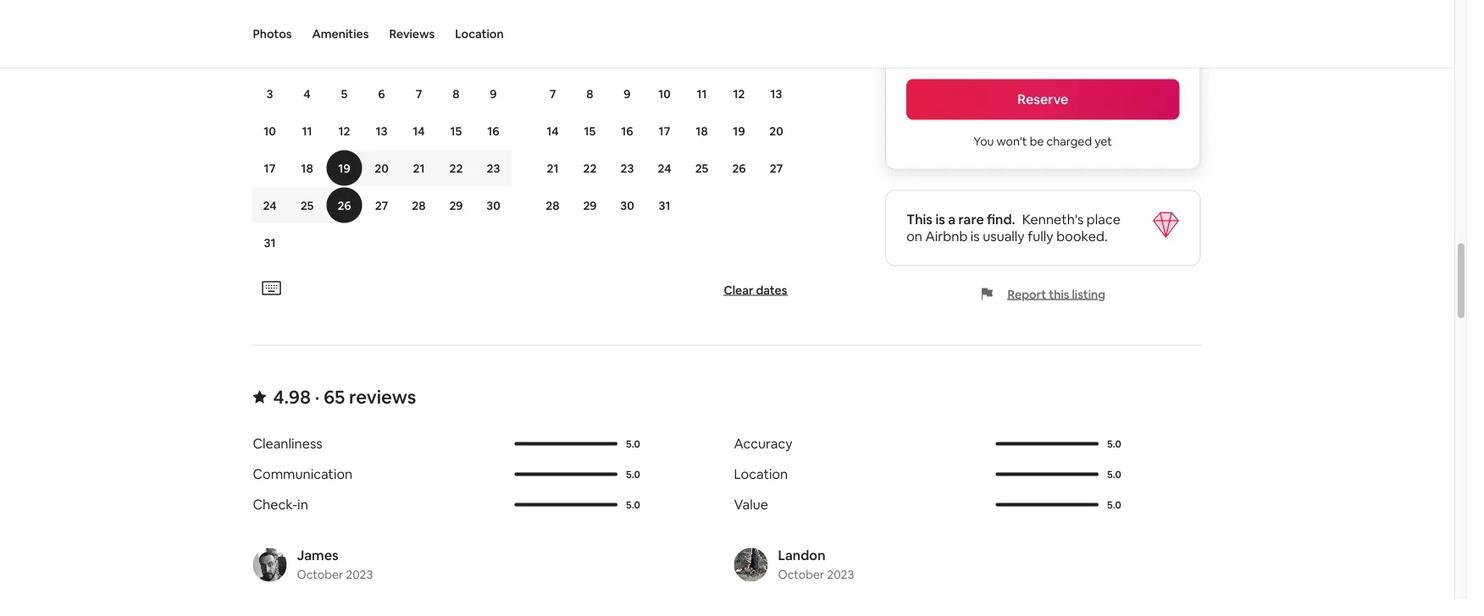 Task type: vqa. For each thing, say whether or not it's contained in the screenshot.


Task type: locate. For each thing, give the bounding box(es) containing it.
19 button
[[721, 114, 758, 149], [326, 151, 363, 187]]

0 horizontal spatial 26 button
[[326, 188, 363, 224]]

1 horizontal spatial 31
[[659, 198, 671, 214]]

1 vertical spatial 12 button
[[326, 114, 363, 149]]

2 29 from the left
[[583, 198, 597, 214]]

9
[[490, 87, 497, 102], [624, 87, 631, 102]]

0 horizontal spatial 19
[[338, 161, 351, 176]]

1 horizontal spatial 30
[[620, 198, 634, 214]]

7
[[416, 87, 422, 102], [550, 87, 556, 102]]

5.0 out of 5.0 image
[[515, 443, 618, 447], [515, 443, 618, 447], [996, 443, 1099, 447], [996, 443, 1099, 447], [515, 474, 618, 477], [515, 474, 618, 477], [996, 474, 1099, 477], [996, 474, 1099, 477], [515, 504, 618, 508], [515, 504, 618, 508], [996, 504, 1099, 508], [996, 504, 1099, 508]]

0 horizontal spatial 2023
[[346, 568, 373, 583]]

5.0 for cleanliness
[[626, 438, 640, 451]]

2 14 button from the left
[[534, 114, 572, 149]]

clear dates
[[724, 283, 788, 298]]

65
[[324, 386, 345, 410]]

0 vertical spatial 10 button
[[646, 76, 683, 112]]

1 horizontal spatial october
[[778, 568, 825, 583]]

15
[[450, 124, 462, 139], [584, 124, 596, 139]]

is
[[936, 211, 946, 229], [971, 228, 980, 246]]

31
[[659, 198, 671, 214], [264, 236, 276, 251]]

1 7 from the left
[[416, 87, 422, 102]]

29
[[449, 198, 463, 214], [583, 198, 597, 214]]

2 14 from the left
[[547, 124, 559, 139]]

1 horizontal spatial 14 button
[[534, 114, 572, 149]]

2 7 from the left
[[550, 87, 556, 102]]

2 8 from the left
[[587, 87, 594, 102]]

0 horizontal spatial 23
[[487, 161, 500, 176]]

1 horizontal spatial 20
[[770, 124, 784, 139]]

kenneth's
[[1023, 211, 1084, 229]]

2 15 from the left
[[584, 124, 596, 139]]

landon
[[778, 548, 826, 565]]

18
[[696, 124, 708, 139], [301, 161, 313, 176]]

in
[[298, 497, 308, 515]]

8 for 1st 8 button from the right
[[587, 87, 594, 102]]

8
[[453, 87, 460, 102], [587, 87, 594, 102]]

1 horizontal spatial 9
[[624, 87, 631, 102]]

1 horizontal spatial 22
[[583, 161, 597, 176]]

location right th
[[455, 26, 504, 42]]

0 horizontal spatial 18 button
[[289, 151, 326, 187]]

october down james
[[297, 568, 343, 583]]

2 28 from the left
[[546, 198, 560, 214]]

report this listing button
[[981, 287, 1106, 302]]

16 button
[[475, 114, 512, 149], [609, 114, 646, 149]]

23
[[487, 161, 500, 176], [621, 161, 634, 176]]

1 22 from the left
[[450, 161, 463, 176]]

0 vertical spatial 27
[[770, 161, 783, 176]]

0 horizontal spatial 8
[[453, 87, 460, 102]]

1 vertical spatial 10 button
[[251, 114, 289, 149]]

amenities
[[312, 26, 369, 42]]

1 horizontal spatial 25 button
[[683, 151, 721, 187]]

0 horizontal spatial 15 button
[[438, 114, 475, 149]]

0 horizontal spatial 7 button
[[400, 76, 438, 112]]

6 button
[[363, 76, 400, 112]]

2023
[[346, 568, 373, 583], [827, 568, 854, 583]]

0 horizontal spatial 19 button
[[326, 151, 363, 187]]

27 button
[[758, 151, 795, 187], [363, 188, 400, 224]]

2 october from the left
[[778, 568, 825, 583]]

1 horizontal spatial 15
[[584, 124, 596, 139]]

dates
[[756, 283, 788, 298]]

location button
[[455, 0, 504, 68]]

october for james
[[297, 568, 343, 583]]

5.0 for location
[[1108, 469, 1122, 482]]

24
[[658, 161, 672, 176], [263, 198, 277, 214]]

2 23 from the left
[[621, 161, 634, 176]]

12
[[733, 87, 745, 102], [339, 124, 350, 139]]

26 button
[[721, 151, 758, 187], [326, 188, 363, 224]]

1 vertical spatial 18
[[301, 161, 313, 176]]

1 horizontal spatial 7
[[550, 87, 556, 102]]

0 vertical spatial 19
[[733, 124, 745, 139]]

11 button
[[683, 76, 721, 112], [289, 114, 326, 149]]

2 15 button from the left
[[572, 114, 609, 149]]

location
[[455, 26, 504, 42], [734, 467, 788, 484]]

1 28 from the left
[[412, 198, 426, 214]]

5.0 for value
[[1108, 499, 1122, 512]]

1 horizontal spatial 16 button
[[609, 114, 646, 149]]

0 horizontal spatial 20
[[375, 161, 389, 176]]

reserve button
[[907, 79, 1180, 120]]

1 horizontal spatial 25
[[695, 161, 709, 176]]

0 horizontal spatial 9
[[490, 87, 497, 102]]

1 horizontal spatial 18 button
[[683, 114, 721, 149]]

0 horizontal spatial 13 button
[[363, 114, 400, 149]]

communication
[[253, 467, 353, 484]]

value
[[734, 497, 769, 515]]

1 vertical spatial 18 button
[[289, 151, 326, 187]]

29 for 2nd 29 button from left
[[583, 198, 597, 214]]

0 horizontal spatial 29
[[449, 198, 463, 214]]

4 button
[[289, 76, 326, 112]]

1 october from the left
[[297, 568, 343, 583]]

1 2023 from the left
[[346, 568, 373, 583]]

0 vertical spatial 18
[[696, 124, 708, 139]]

2 7 button from the left
[[534, 76, 572, 112]]

30
[[487, 198, 501, 214], [620, 198, 634, 214]]

2 28 button from the left
[[534, 188, 572, 224]]

october inside james october 2023
[[297, 568, 343, 583]]

19 for bottommost 19 button
[[338, 161, 351, 176]]

location down accuracy
[[734, 467, 788, 484]]

1 30 button from the left
[[475, 188, 512, 224]]

1 vertical spatial 17
[[264, 161, 276, 176]]

13 button
[[758, 76, 795, 112], [363, 114, 400, 149]]

25
[[695, 161, 709, 176], [301, 198, 314, 214]]

1 vertical spatial 31 button
[[251, 226, 289, 261]]

25 button
[[683, 151, 721, 187], [289, 188, 326, 224]]

14 for 2nd 14 button from the right
[[413, 124, 425, 139]]

2 9 button from the left
[[609, 76, 646, 112]]

1 horizontal spatial 8
[[587, 87, 594, 102]]

19
[[733, 124, 745, 139], [338, 161, 351, 176]]

0 horizontal spatial 7
[[416, 87, 422, 102]]

1 29 button from the left
[[438, 188, 475, 224]]

8 button
[[438, 76, 475, 112], [572, 76, 609, 112]]

0 horizontal spatial 16 button
[[475, 114, 512, 149]]

30 for 1st 30 button from right
[[620, 198, 634, 214]]

1 horizontal spatial 29 button
[[572, 188, 609, 224]]

5.0
[[626, 438, 640, 451], [1108, 438, 1122, 451], [626, 469, 640, 482], [1108, 469, 1122, 482], [626, 499, 640, 512], [1108, 499, 1122, 512]]

check-
[[253, 497, 298, 515]]

place
[[1087, 211, 1121, 229]]

29 button
[[438, 188, 475, 224], [572, 188, 609, 224]]

22 for first 22 button
[[450, 161, 463, 176]]

0 horizontal spatial 30
[[487, 198, 501, 214]]

1 horizontal spatial 2023
[[827, 568, 854, 583]]

0 vertical spatial 27 button
[[758, 151, 795, 187]]

check-in
[[253, 497, 308, 515]]

1 horizontal spatial 26 button
[[721, 151, 758, 187]]

0 horizontal spatial 12 button
[[326, 114, 363, 149]]

10 for the leftmost "10" button
[[264, 124, 276, 139]]

1 vertical spatial 26
[[338, 198, 351, 214]]

1 horizontal spatial 19 button
[[721, 114, 758, 149]]

fully
[[1028, 228, 1054, 246]]

0 horizontal spatial 12
[[339, 124, 350, 139]]

10 for rightmost "10" button
[[659, 87, 671, 102]]

0 horizontal spatial location
[[455, 26, 504, 42]]

2 22 from the left
[[583, 161, 597, 176]]

2 9 from the left
[[624, 87, 631, 102]]

1 14 from the left
[[413, 124, 425, 139]]

1 horizontal spatial 30 button
[[609, 188, 646, 224]]

1 horizontal spatial 27
[[770, 161, 783, 176]]

1 vertical spatial 20
[[375, 161, 389, 176]]

list
[[246, 548, 1209, 600]]

1 horizontal spatial 22 button
[[572, 151, 609, 187]]

0 horizontal spatial 28
[[412, 198, 426, 214]]

1 30 from the left
[[487, 198, 501, 214]]

27
[[770, 161, 783, 176], [375, 198, 388, 214]]

1 horizontal spatial 23 button
[[609, 151, 646, 187]]

30 for second 30 button from the right
[[487, 198, 501, 214]]

12 button
[[721, 76, 758, 112], [326, 114, 363, 149]]

is left the usually on the top
[[971, 228, 980, 246]]

3 button
[[251, 76, 289, 112]]

14 button
[[400, 114, 438, 149], [534, 114, 572, 149]]

30 button
[[475, 188, 512, 224], [609, 188, 646, 224]]

2 23 button from the left
[[609, 151, 646, 187]]

14
[[413, 124, 425, 139], [547, 124, 559, 139]]

2 8 button from the left
[[572, 76, 609, 112]]

5.0 for accuracy
[[1108, 438, 1122, 451]]

17
[[659, 124, 671, 139], [264, 161, 276, 176]]

is inside kenneth's place on airbnb is usually fully booked.
[[971, 228, 980, 246]]

0 vertical spatial 26
[[732, 161, 746, 176]]

1 horizontal spatial 9 button
[[609, 76, 646, 112]]

7 button
[[400, 76, 438, 112], [534, 76, 572, 112]]

20 button
[[758, 114, 795, 149], [363, 151, 400, 187]]

october
[[297, 568, 343, 583], [778, 568, 825, 583]]

2023 inside 'landon october 2023'
[[827, 568, 854, 583]]

0 horizontal spatial 23 button
[[475, 151, 512, 187]]

james
[[297, 548, 339, 565]]

2023 inside james october 2023
[[346, 568, 373, 583]]

1 horizontal spatial 19
[[733, 124, 745, 139]]

1 horizontal spatial 27 button
[[758, 151, 795, 187]]

31 button
[[646, 188, 683, 224], [251, 226, 289, 261]]

28
[[412, 198, 426, 214], [546, 198, 560, 214]]

1 horizontal spatial is
[[971, 228, 980, 246]]

th
[[413, 15, 425, 29]]

2 2023 from the left
[[827, 568, 854, 583]]

is left "a"
[[936, 211, 946, 229]]

10
[[659, 87, 671, 102], [264, 124, 276, 139]]

1 vertical spatial 24
[[263, 198, 277, 214]]

1 vertical spatial 27
[[375, 198, 388, 214]]

october inside 'landon october 2023'
[[778, 568, 825, 583]]

you won't be charged yet
[[974, 134, 1113, 149]]

20
[[770, 124, 784, 139], [375, 161, 389, 176]]

21 button
[[400, 151, 438, 187], [534, 151, 572, 187]]

0 horizontal spatial october
[[297, 568, 343, 583]]

1 23 from the left
[[487, 161, 500, 176]]

0 horizontal spatial 29 button
[[438, 188, 475, 224]]

0 horizontal spatial 28 button
[[400, 188, 438, 224]]

1 horizontal spatial 28
[[546, 198, 560, 214]]

october down landon
[[778, 568, 825, 583]]

1 8 from the left
[[453, 87, 460, 102]]

0 horizontal spatial 15
[[450, 124, 462, 139]]

23 button
[[475, 151, 512, 187], [609, 151, 646, 187]]

24 button
[[646, 151, 683, 187], [251, 188, 289, 224]]

0 horizontal spatial 22 button
[[438, 151, 475, 187]]

1 horizontal spatial 11
[[697, 87, 707, 102]]

0 horizontal spatial 22
[[450, 161, 463, 176]]

0 horizontal spatial 25 button
[[289, 188, 326, 224]]

0 vertical spatial 12 button
[[721, 76, 758, 112]]

0 vertical spatial 17 button
[[646, 114, 683, 149]]

22
[[450, 161, 463, 176], [583, 161, 597, 176]]

charged
[[1047, 134, 1092, 149]]

26
[[732, 161, 746, 176], [338, 198, 351, 214]]

2 30 button from the left
[[609, 188, 646, 224]]

1 9 from the left
[[490, 87, 497, 102]]

2 16 from the left
[[621, 124, 634, 139]]

3
[[267, 87, 273, 102]]

0 horizontal spatial 10
[[264, 124, 276, 139]]

1 8 button from the left
[[438, 76, 475, 112]]

1 vertical spatial location
[[734, 467, 788, 484]]

0 vertical spatial 10
[[659, 87, 671, 102]]

1 15 button from the left
[[438, 114, 475, 149]]

9 button
[[475, 76, 512, 112], [609, 76, 646, 112]]

photos
[[253, 26, 292, 42]]

1 horizontal spatial 28 button
[[534, 188, 572, 224]]

0 horizontal spatial 27 button
[[363, 188, 400, 224]]

reserve
[[1018, 91, 1069, 108]]

1 horizontal spatial 11 button
[[683, 76, 721, 112]]

17 button
[[646, 114, 683, 149], [251, 151, 289, 187]]

0 horizontal spatial 31
[[264, 236, 276, 251]]

15 button
[[438, 114, 475, 149], [572, 114, 609, 149]]

2 30 from the left
[[620, 198, 634, 214]]

10 button
[[646, 76, 683, 112], [251, 114, 289, 149]]

1 29 from the left
[[449, 198, 463, 214]]

won't
[[997, 134, 1028, 149]]

2023 for landon
[[827, 568, 854, 583]]

5.0 for communication
[[626, 469, 640, 482]]



Task type: describe. For each thing, give the bounding box(es) containing it.
1 horizontal spatial 24 button
[[646, 151, 683, 187]]

0 vertical spatial 25
[[695, 161, 709, 176]]

james image
[[253, 549, 287, 583]]

1 horizontal spatial 17 button
[[646, 114, 683, 149]]

0 vertical spatial 11
[[697, 87, 707, 102]]

0 horizontal spatial is
[[936, 211, 946, 229]]

0 vertical spatial 18 button
[[683, 114, 721, 149]]

0 vertical spatial 31
[[659, 198, 671, 214]]

1 15 from the left
[[450, 124, 462, 139]]

0 horizontal spatial 13
[[376, 124, 388, 139]]

0 vertical spatial 26 button
[[721, 151, 758, 187]]

cleanliness
[[253, 436, 323, 454]]

29 for 1st 29 button from the left
[[449, 198, 463, 214]]

report
[[1008, 287, 1047, 302]]

1 22 button from the left
[[438, 151, 475, 187]]

20 for the leftmost 20 button
[[375, 161, 389, 176]]

fr
[[452, 15, 461, 29]]

0 vertical spatial 13 button
[[758, 76, 795, 112]]

6
[[378, 87, 385, 102]]

1 7 button from the left
[[400, 76, 438, 112]]

14 for 1st 14 button from right
[[547, 124, 559, 139]]

listing
[[1072, 287, 1106, 302]]

0 horizontal spatial 11 button
[[289, 114, 326, 149]]

booked.
[[1057, 228, 1108, 246]]

kenneth's place on airbnb is usually fully booked.
[[907, 211, 1121, 246]]

26 for top 26 button
[[732, 161, 746, 176]]

this
[[907, 211, 933, 229]]

1 vertical spatial 25 button
[[289, 188, 326, 224]]

1 28 button from the left
[[400, 188, 438, 224]]

sa
[[488, 15, 499, 29]]

1 14 button from the left
[[400, 114, 438, 149]]

october for landon
[[778, 568, 825, 583]]

1 horizontal spatial 18
[[696, 124, 708, 139]]

clear dates button
[[717, 276, 794, 305]]

1 vertical spatial 19 button
[[326, 151, 363, 187]]

8 for 2nd 8 button from right
[[453, 87, 460, 102]]

2 21 from the left
[[547, 161, 559, 176]]

1 horizontal spatial location
[[734, 467, 788, 484]]

20 for the topmost 20 button
[[770, 124, 784, 139]]

1 horizontal spatial 10 button
[[646, 76, 683, 112]]

1 horizontal spatial 12
[[733, 87, 745, 102]]

1 16 from the left
[[488, 124, 500, 139]]

james october 2023
[[297, 548, 373, 583]]

0 horizontal spatial 18
[[301, 161, 313, 176]]

1 horizontal spatial 13
[[771, 87, 783, 102]]

landon image
[[734, 549, 768, 583]]

on
[[907, 228, 923, 246]]

0 horizontal spatial 20 button
[[363, 151, 400, 187]]

list containing james
[[246, 548, 1209, 600]]

1 vertical spatial 27 button
[[363, 188, 400, 224]]

reviews
[[349, 386, 416, 410]]

0 vertical spatial 25 button
[[683, 151, 721, 187]]

1 vertical spatial 24 button
[[251, 188, 289, 224]]

accuracy
[[734, 436, 793, 454]]

2 29 button from the left
[[572, 188, 609, 224]]

19 for 19 button to the top
[[733, 124, 745, 139]]

usually
[[983, 228, 1025, 246]]

airbnb
[[926, 228, 968, 246]]

1 vertical spatial 25
[[301, 198, 314, 214]]

su
[[264, 15, 276, 29]]

reviews button
[[389, 0, 435, 68]]

this
[[1049, 287, 1070, 302]]

2 16 button from the left
[[609, 114, 646, 149]]

amenities button
[[312, 0, 369, 68]]

1 9 button from the left
[[475, 76, 512, 112]]

1 21 from the left
[[413, 161, 425, 176]]

4
[[304, 87, 311, 102]]

clear
[[724, 283, 754, 298]]

0 vertical spatial location
[[455, 26, 504, 42]]

0 vertical spatial 17
[[659, 124, 671, 139]]

·
[[315, 386, 320, 410]]

0 horizontal spatial 11
[[302, 124, 312, 139]]

photos button
[[253, 0, 292, 68]]

0 horizontal spatial 10 button
[[251, 114, 289, 149]]

1 horizontal spatial 31 button
[[646, 188, 683, 224]]

1 vertical spatial 26 button
[[326, 188, 363, 224]]

0 vertical spatial 19 button
[[721, 114, 758, 149]]

4.98
[[273, 386, 311, 410]]

1 23 button from the left
[[475, 151, 512, 187]]

26 for the bottommost 26 button
[[338, 198, 351, 214]]

1 16 button from the left
[[475, 114, 512, 149]]

28 for second 28 button from right
[[412, 198, 426, 214]]

22 for 1st 22 button from the right
[[583, 161, 597, 176]]

0 vertical spatial 20 button
[[758, 114, 795, 149]]

yet
[[1095, 134, 1113, 149]]

landon october 2023
[[778, 548, 854, 583]]

28 for second 28 button
[[546, 198, 560, 214]]

this is a rare find.
[[907, 211, 1016, 229]]

tu
[[339, 15, 350, 29]]

4.98 · 65 reviews
[[273, 386, 416, 410]]

2 22 button from the left
[[572, 151, 609, 187]]

5
[[341, 87, 348, 102]]

2023 for james
[[346, 568, 373, 583]]

report this listing
[[1008, 287, 1106, 302]]

0 horizontal spatial 31 button
[[251, 226, 289, 261]]

1 21 button from the left
[[400, 151, 438, 187]]

find.
[[987, 211, 1016, 229]]

0 horizontal spatial 17
[[264, 161, 276, 176]]

rare
[[959, 211, 984, 229]]

landon image
[[734, 549, 768, 583]]

you
[[974, 134, 994, 149]]

1 vertical spatial 31
[[264, 236, 276, 251]]

1 vertical spatial 17 button
[[251, 151, 289, 187]]

be
[[1030, 134, 1044, 149]]

reviews
[[389, 26, 435, 42]]

james image
[[253, 549, 287, 583]]

0 vertical spatial 24
[[658, 161, 672, 176]]

5 button
[[326, 76, 363, 112]]

5.0 for check-in
[[626, 499, 640, 512]]

a
[[948, 211, 956, 229]]

2 21 button from the left
[[534, 151, 572, 187]]



